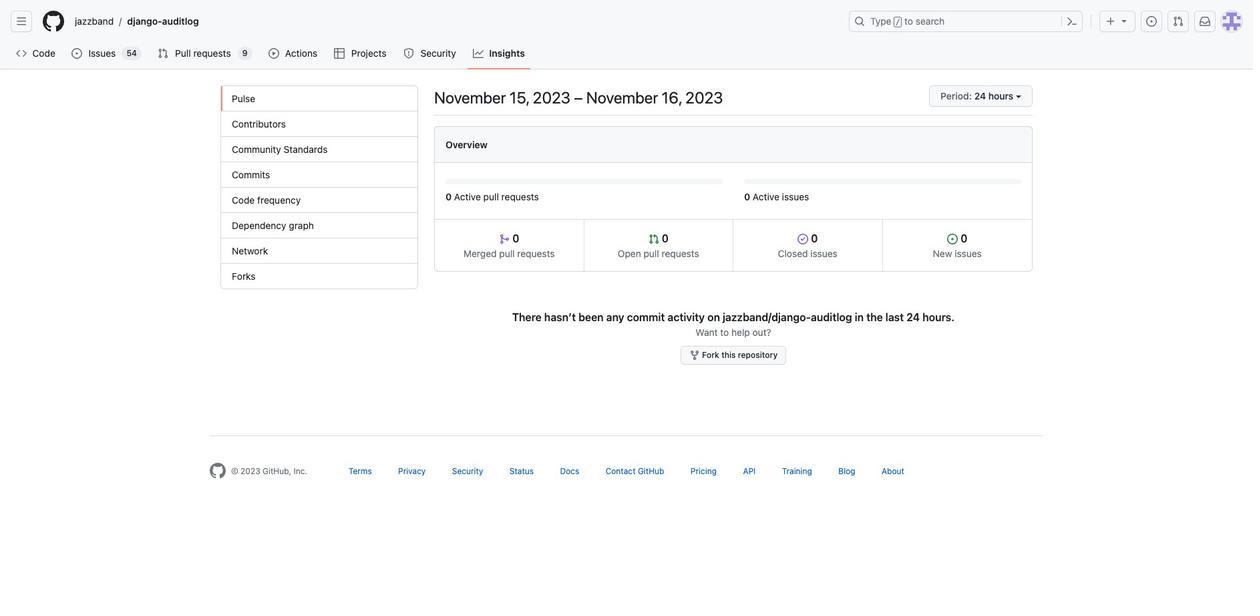 Task type: locate. For each thing, give the bounding box(es) containing it.
auditlog left in
[[811, 311, 852, 323]]

pricing link
[[691, 466, 717, 476]]

0 vertical spatial code
[[32, 47, 55, 59]]

2023 right 16,
[[686, 88, 723, 107]]

2 horizontal spatial issue opened image
[[1147, 16, 1157, 27]]

1 horizontal spatial 24
[[975, 90, 986, 102]]

pull requests
[[175, 47, 231, 59]]

code link
[[11, 43, 61, 63]]

command palette image
[[1067, 16, 1078, 27]]

to left the search
[[905, 15, 913, 27]]

git pull request image
[[1173, 16, 1184, 27], [649, 234, 659, 245]]

© 2023 github, inc.
[[231, 466, 307, 476]]

/ for jazzband
[[119, 16, 122, 27]]

2 active from the left
[[753, 191, 780, 202]]

out?
[[753, 327, 772, 338]]

©
[[231, 466, 238, 476]]

list containing jazzband
[[69, 11, 841, 32]]

0 vertical spatial security
[[421, 47, 456, 59]]

0 vertical spatial auditlog
[[162, 15, 199, 27]]

november down graph image
[[434, 88, 506, 107]]

period: 24 hours
[[941, 90, 1014, 102]]

2 november from the left
[[587, 88, 658, 107]]

issue opened image right triangle down icon
[[1147, 16, 1157, 27]]

1 horizontal spatial git pull request image
[[1173, 16, 1184, 27]]

issues right "closed"
[[811, 248, 838, 259]]

1 vertical spatial to
[[721, 327, 729, 338]]

15,
[[510, 88, 529, 107]]

2 vertical spatial issue opened image
[[948, 234, 958, 245]]

active
[[454, 191, 481, 202], [753, 191, 780, 202]]

fork this repository button
[[681, 346, 787, 365]]

any
[[606, 311, 625, 323]]

24 inside there hasn't been any commit activity on jazzband/django-auditlog in the last 24 hours. want to help out?
[[907, 311, 920, 323]]

api link
[[743, 466, 756, 476]]

in
[[855, 311, 864, 323]]

security
[[421, 47, 456, 59], [452, 466, 483, 476]]

docs link
[[560, 466, 580, 476]]

1 horizontal spatial issue opened image
[[948, 234, 958, 245]]

code down commits
[[232, 194, 255, 206]]

9
[[242, 48, 248, 58]]

issues up issue closed image
[[782, 191, 809, 202]]

1 horizontal spatial homepage image
[[210, 463, 226, 479]]

24 left hours
[[975, 90, 986, 102]]

code
[[32, 47, 55, 59], [232, 194, 255, 206]]

0 vertical spatial 24
[[975, 90, 986, 102]]

0 vertical spatial security link
[[398, 43, 463, 63]]

security link left the status link
[[452, 466, 483, 476]]

actions
[[285, 47, 318, 59]]

about link
[[882, 466, 905, 476]]

1 vertical spatial issue opened image
[[72, 48, 82, 59]]

0 vertical spatial to
[[905, 15, 913, 27]]

privacy link
[[398, 466, 426, 476]]

code frequency link
[[221, 188, 418, 213]]

0 vertical spatial git pull request image
[[1173, 16, 1184, 27]]

2 horizontal spatial issues
[[955, 248, 982, 259]]

actions link
[[263, 43, 324, 63]]

jazzband / django-auditlog
[[75, 15, 199, 27]]

shield image
[[404, 48, 414, 59]]

pulse
[[232, 93, 255, 104]]

1 horizontal spatial pull
[[499, 248, 515, 259]]

pull
[[484, 191, 499, 202], [499, 248, 515, 259], [644, 248, 659, 259]]

0 horizontal spatial 24
[[907, 311, 920, 323]]

requests right the merged
[[517, 248, 555, 259]]

pull
[[175, 47, 191, 59]]

security left the status link
[[452, 466, 483, 476]]

0 horizontal spatial active
[[454, 191, 481, 202]]

1 horizontal spatial code
[[232, 194, 255, 206]]

1 vertical spatial 24
[[907, 311, 920, 323]]

active up "closed"
[[753, 191, 780, 202]]

24 right last
[[907, 311, 920, 323]]

pull down git merge "icon"
[[499, 248, 515, 259]]

0 horizontal spatial to
[[721, 327, 729, 338]]

pull right open
[[644, 248, 659, 259]]

1 horizontal spatial issues
[[811, 248, 838, 259]]

0 horizontal spatial november
[[434, 88, 506, 107]]

github,
[[263, 466, 291, 476]]

active for pull
[[454, 191, 481, 202]]

1 horizontal spatial /
[[896, 17, 901, 27]]

2023 right ©
[[241, 466, 260, 476]]

security link left graph image
[[398, 43, 463, 63]]

issue opened image up the new issues
[[948, 234, 958, 245]]

auditlog
[[162, 15, 199, 27], [811, 311, 852, 323]]

git merge image
[[499, 234, 510, 245]]

16,
[[662, 88, 682, 107]]

/ left django-
[[119, 16, 122, 27]]

git pull request image left notifications icon
[[1173, 16, 1184, 27]]

homepage image up code link
[[43, 11, 64, 32]]

hours.
[[923, 311, 955, 323]]

blog link
[[839, 466, 856, 476]]

issues
[[782, 191, 809, 202], [811, 248, 838, 259], [955, 248, 982, 259]]

1 horizontal spatial to
[[905, 15, 913, 27]]

2023
[[533, 88, 571, 107], [686, 88, 723, 107], [241, 466, 260, 476]]

code image
[[16, 48, 27, 59]]

search
[[916, 15, 945, 27]]

terms
[[349, 466, 372, 476]]

/
[[119, 16, 122, 27], [896, 17, 901, 27]]

/ inside jazzband / django-auditlog
[[119, 16, 122, 27]]

contact github link
[[606, 466, 665, 476]]

0 horizontal spatial code
[[32, 47, 55, 59]]

november right –
[[587, 88, 658, 107]]

homepage image
[[43, 11, 64, 32], [210, 463, 226, 479]]

this
[[722, 350, 736, 360]]

active down the overview
[[454, 191, 481, 202]]

status
[[510, 466, 534, 476]]

code inside "insights" element
[[232, 194, 255, 206]]

blog
[[839, 466, 856, 476]]

status link
[[510, 466, 534, 476]]

to
[[905, 15, 913, 27], [721, 327, 729, 338]]

network link
[[221, 239, 418, 264]]

triangle down image
[[1119, 15, 1130, 26]]

2 horizontal spatial pull
[[644, 248, 659, 259]]

1 vertical spatial auditlog
[[811, 311, 852, 323]]

requests right "pull"
[[193, 47, 231, 59]]

1 horizontal spatial november
[[587, 88, 658, 107]]

0 active pull requests
[[446, 191, 539, 202]]

0 horizontal spatial git pull request image
[[649, 234, 659, 245]]

2023 left –
[[533, 88, 571, 107]]

0 vertical spatial homepage image
[[43, 11, 64, 32]]

0 horizontal spatial 2023
[[241, 466, 260, 476]]

0
[[446, 191, 452, 202], [744, 191, 750, 202], [510, 233, 519, 245], [659, 233, 669, 245], [809, 233, 818, 245], [958, 233, 968, 245]]

code right code image
[[32, 47, 55, 59]]

0 horizontal spatial /
[[119, 16, 122, 27]]

requests
[[193, 47, 231, 59], [502, 191, 539, 202], [517, 248, 555, 259], [662, 248, 699, 259]]

1 horizontal spatial auditlog
[[811, 311, 852, 323]]

insights link
[[468, 43, 530, 63]]

to inside there hasn't been any commit activity on jazzband/django-auditlog in the last 24 hours. want to help out?
[[721, 327, 729, 338]]

community standards
[[232, 144, 328, 155]]

1 horizontal spatial active
[[753, 191, 780, 202]]

merged pull requests
[[464, 248, 555, 259]]

git pull request image up 'open pull requests' at top
[[649, 234, 659, 245]]

pull down the overview
[[484, 191, 499, 202]]

list
[[69, 11, 841, 32]]

0 for open pull requests
[[659, 233, 669, 245]]

homepage image left ©
[[210, 463, 226, 479]]

issue opened image
[[1147, 16, 1157, 27], [72, 48, 82, 59], [948, 234, 958, 245]]

auditlog up "pull"
[[162, 15, 199, 27]]

hours
[[989, 90, 1014, 102]]

open
[[618, 248, 641, 259]]

0 horizontal spatial pull
[[484, 191, 499, 202]]

1 vertical spatial homepage image
[[210, 463, 226, 479]]

0 horizontal spatial issue opened image
[[72, 48, 82, 59]]

0 horizontal spatial homepage image
[[43, 11, 64, 32]]

security right shield image at the left top of page
[[421, 47, 456, 59]]

1 active from the left
[[454, 191, 481, 202]]

commits link
[[221, 162, 418, 188]]

issues right new
[[955, 248, 982, 259]]

/ right type
[[896, 17, 901, 27]]

issue opened image left 'issues' at left top
[[72, 48, 82, 59]]

notifications image
[[1200, 16, 1211, 27]]

1 vertical spatial security link
[[452, 466, 483, 476]]

0 active issues
[[744, 191, 809, 202]]

hasn't
[[544, 311, 576, 323]]

0 horizontal spatial auditlog
[[162, 15, 199, 27]]

requests up git merge "icon"
[[502, 191, 539, 202]]

to left help
[[721, 327, 729, 338]]

/ inside type / to search
[[896, 17, 901, 27]]

1 vertical spatial code
[[232, 194, 255, 206]]

help
[[732, 327, 750, 338]]

0 vertical spatial issue opened image
[[1147, 16, 1157, 27]]



Task type: describe. For each thing, give the bounding box(es) containing it.
closed
[[778, 248, 808, 259]]

auditlog inside jazzband / django-auditlog
[[162, 15, 199, 27]]

/ for type
[[896, 17, 901, 27]]

overview
[[446, 139, 488, 150]]

github
[[638, 466, 665, 476]]

issues
[[89, 47, 116, 59]]

1 vertical spatial git pull request image
[[649, 234, 659, 245]]

about
[[882, 466, 905, 476]]

play image
[[268, 48, 279, 59]]

new
[[933, 248, 952, 259]]

active for issues
[[753, 191, 780, 202]]

there
[[512, 311, 542, 323]]

plus image
[[1106, 16, 1117, 27]]

want
[[696, 327, 718, 338]]

1 vertical spatial security
[[452, 466, 483, 476]]

pricing
[[691, 466, 717, 476]]

contributors link
[[221, 112, 418, 137]]

54
[[127, 48, 137, 58]]

last
[[886, 311, 904, 323]]

issues for new
[[955, 248, 982, 259]]

jazzband link
[[69, 11, 119, 32]]

open pull requests
[[618, 248, 699, 259]]

insights
[[489, 47, 525, 59]]

community standards link
[[221, 137, 418, 162]]

network
[[232, 245, 268, 257]]

period:
[[941, 90, 972, 102]]

django-auditlog link
[[122, 11, 204, 32]]

forks
[[232, 271, 256, 282]]

1 november from the left
[[434, 88, 506, 107]]

issue closed image
[[798, 234, 809, 245]]

dependency
[[232, 220, 286, 231]]

commits
[[232, 169, 270, 180]]

activity
[[668, 311, 705, 323]]

type
[[871, 15, 892, 27]]

code frequency
[[232, 194, 301, 206]]

jazzband
[[75, 15, 114, 27]]

0 horizontal spatial issues
[[782, 191, 809, 202]]

0 for new issues
[[958, 233, 968, 245]]

frequency
[[257, 194, 301, 206]]

inc.
[[294, 466, 307, 476]]

fork
[[702, 350, 720, 360]]

projects link
[[329, 43, 393, 63]]

been
[[579, 311, 604, 323]]

1 horizontal spatial 2023
[[533, 88, 571, 107]]

forks link
[[221, 264, 418, 289]]

pull for merged
[[499, 248, 515, 259]]

standards
[[284, 144, 328, 155]]

type / to search
[[871, 15, 945, 27]]

dependency graph link
[[221, 213, 418, 239]]

contributors
[[232, 118, 286, 130]]

projects
[[351, 47, 387, 59]]

on
[[708, 311, 720, 323]]

jazzband/django-
[[723, 311, 811, 323]]

api
[[743, 466, 756, 476]]

contact
[[606, 466, 636, 476]]

contact github
[[606, 466, 665, 476]]

docs
[[560, 466, 580, 476]]

graph image
[[473, 48, 484, 59]]

community
[[232, 144, 281, 155]]

insights element
[[221, 86, 418, 289]]

the
[[867, 311, 883, 323]]

graph
[[289, 220, 314, 231]]

privacy
[[398, 466, 426, 476]]

table image
[[334, 48, 345, 59]]

django-
[[127, 15, 162, 27]]

repository
[[738, 350, 778, 360]]

code for code
[[32, 47, 55, 59]]

0 for merged pull requests
[[510, 233, 519, 245]]

training
[[782, 466, 812, 476]]

issue opened image for git pull request icon
[[72, 48, 82, 59]]

code for code frequency
[[232, 194, 255, 206]]

auditlog inside there hasn't been any commit activity on jazzband/django-auditlog in the last 24 hours. want to help out?
[[811, 311, 852, 323]]

dependency graph
[[232, 220, 314, 231]]

there hasn't been any commit activity on jazzband/django-auditlog in the last 24 hours. want to help out?
[[512, 311, 955, 338]]

issue opened image for the right git pull request image
[[1147, 16, 1157, 27]]

–
[[574, 88, 583, 107]]

pulse link
[[221, 86, 418, 112]]

2 horizontal spatial 2023
[[686, 88, 723, 107]]

git pull request image
[[158, 48, 168, 59]]

merged
[[464, 248, 497, 259]]

commit
[[627, 311, 665, 323]]

fork this repository
[[700, 350, 778, 360]]

requests right open
[[662, 248, 699, 259]]

november 15, 2023 – november 16, 2023
[[434, 88, 723, 107]]

0 for closed issues
[[809, 233, 818, 245]]

issues for closed
[[811, 248, 838, 259]]

repo forked image
[[689, 350, 700, 361]]

training link
[[782, 466, 812, 476]]

closed issues
[[778, 248, 838, 259]]

terms link
[[349, 466, 372, 476]]

pull for open
[[644, 248, 659, 259]]



Task type: vqa. For each thing, say whether or not it's contained in the screenshot.
In
yes



